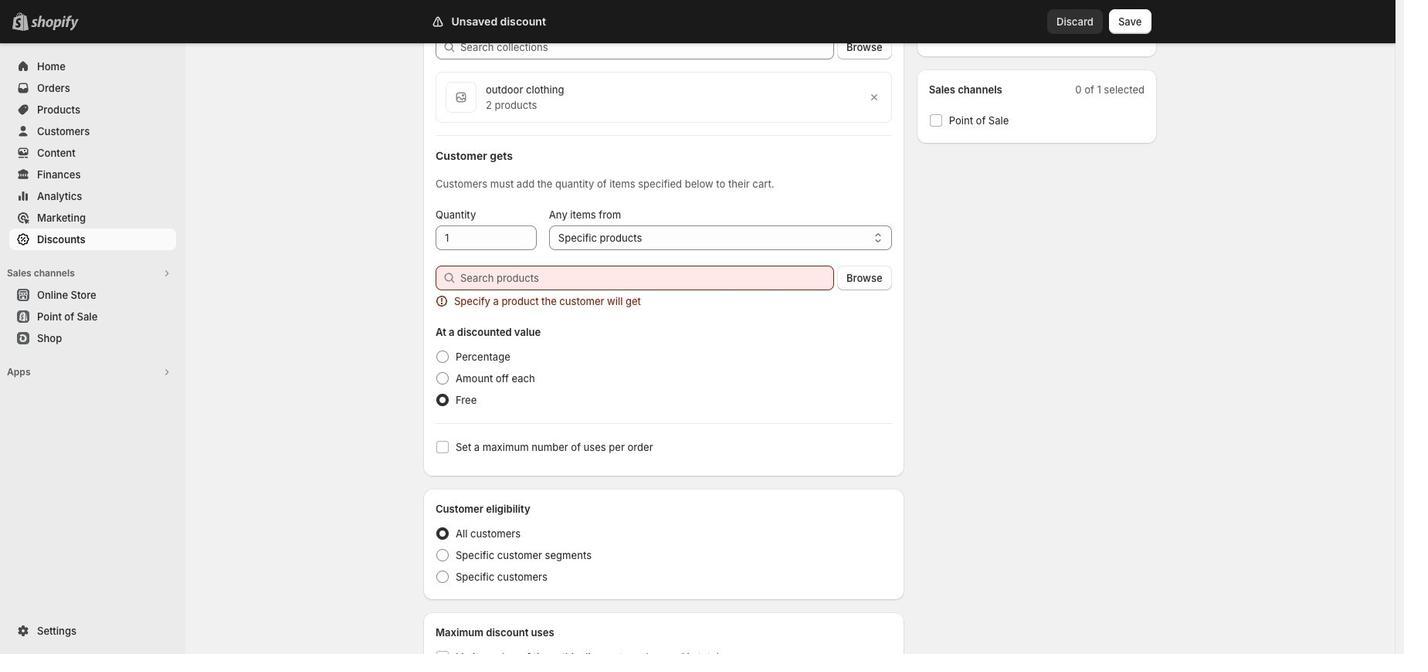 Task type: describe. For each thing, give the bounding box(es) containing it.
shopify image
[[31, 15, 79, 31]]

Search collections text field
[[460, 35, 834, 59]]



Task type: vqa. For each thing, say whether or not it's contained in the screenshot.
Search collections text field at the top of the page
yes



Task type: locate. For each thing, give the bounding box(es) containing it.
None text field
[[436, 226, 537, 250]]

Search products text field
[[460, 266, 834, 290]]



